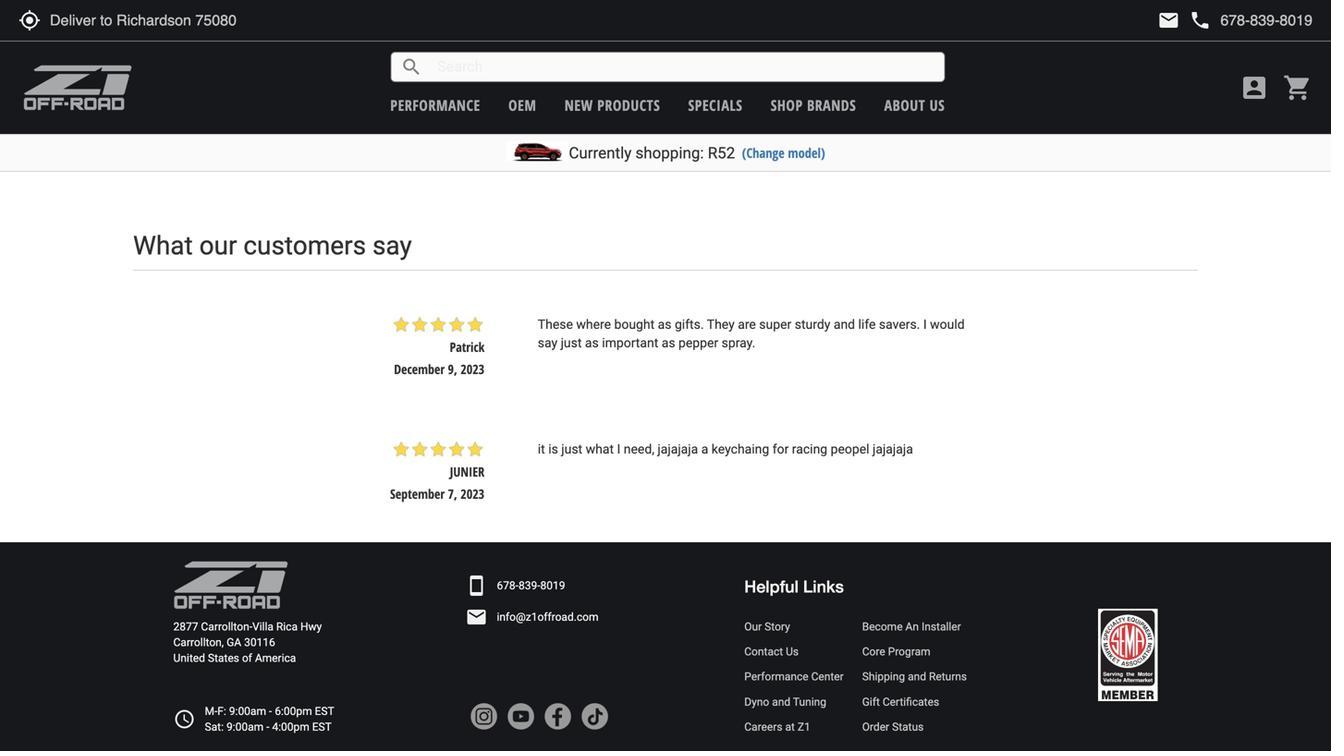 Task type: vqa. For each thing, say whether or not it's contained in the screenshot.
2013-
no



Task type: locate. For each thing, give the bounding box(es) containing it.
1 vertical spatial us
[[786, 646, 799, 659]]

1 vertical spatial i
[[617, 442, 621, 457]]

brands
[[807, 95, 857, 115]]

magnetic
[[522, 106, 569, 124]]

jajajaja right peopel
[[873, 442, 914, 457]]

instagram link image
[[470, 703, 498, 731]]

us down the our story link
[[786, 646, 799, 659]]

9:00am right f:
[[229, 705, 266, 718]]

2 vertical spatial and
[[772, 696, 791, 709]]

678-
[[497, 580, 519, 593]]

z1 inside "z1 toe plates $99.99"
[[360, 106, 371, 124]]

0 horizontal spatial i
[[617, 442, 621, 457]]

carrollton-
[[201, 621, 252, 634]]

star star star star star_half (36)
[[1027, 127, 1144, 145]]

december
[[394, 361, 445, 378]]

2
[[858, 106, 864, 124]]

(change
[[742, 144, 785, 162]]

$14.99
[[722, 127, 756, 145]]

contact us
[[745, 646, 799, 659]]

0 vertical spatial -
[[269, 705, 272, 718]]

shopping_cart link
[[1279, 73, 1313, 103]]

est right the 4:00pm
[[312, 721, 332, 734]]

Search search field
[[423, 53, 944, 81]]

these where bought as gifts. they are super sturdy and life savers. i would say just as important as pepper spray.
[[538, 317, 965, 351]]

z1 left the xl
[[493, 106, 505, 124]]

z1 left toe
[[360, 106, 371, 124]]

email
[[466, 607, 488, 629]]

us for about us
[[930, 95, 945, 115]]

z1 left m6
[[663, 106, 674, 124]]

$39.99
[[549, 151, 583, 168]]

9:00am right sat:
[[227, 721, 264, 734]]

what our customers say
[[133, 231, 412, 261]]

as
[[658, 317, 672, 333], [585, 336, 599, 351], [662, 336, 676, 351]]

z1 company logo image
[[173, 562, 289, 610]]

1 horizontal spatial us
[[930, 95, 945, 115]]

careers
[[745, 721, 783, 734]]

as down where
[[585, 336, 599, 351]]

0 vertical spatial 2023
[[461, 361, 485, 378]]

1 star_half from the left
[[928, 127, 946, 145]]

specials link
[[689, 95, 743, 115]]

$99.99
[[376, 127, 410, 145]]

1 vertical spatial and
[[908, 671, 927, 684]]

keychaing
[[712, 442, 770, 457]]

info@z1offroad.com
[[497, 611, 599, 624]]

center
[[812, 671, 844, 684]]

1 horizontal spatial star_half
[[1101, 127, 1119, 145]]

0 vertical spatial us
[[930, 95, 945, 115]]

0 vertical spatial i
[[924, 317, 927, 333]]

at
[[786, 721, 795, 734]]

for
[[773, 442, 789, 457]]

as left gifts.
[[658, 317, 672, 333]]

patrick
[[450, 339, 485, 356]]

z1 motorsports logo image
[[23, 65, 133, 111]]

and left life
[[834, 317, 855, 333]]

of
[[242, 653, 252, 666]]

2023 right 9,
[[461, 361, 485, 378]]

i right what
[[617, 442, 621, 457]]

1 vertical spatial 2023
[[461, 486, 485, 503]]

0 horizontal spatial jajajaja
[[658, 442, 698, 457]]

my_location
[[18, 9, 41, 31]]

2023 inside star star star star star junier september 7, 2023
[[461, 486, 485, 503]]

specials
[[689, 95, 743, 115]]

just
[[561, 336, 582, 351], [562, 442, 583, 457]]

are
[[738, 317, 756, 333]]

us right the exhaust
[[930, 95, 945, 115]]

account_box link
[[1235, 73, 1274, 103]]

new
[[565, 95, 593, 115]]

these
[[538, 317, 573, 333]]

and for dyno and tuning
[[772, 696, 791, 709]]

jajajaja left a
[[658, 442, 698, 457]]

helpful links
[[745, 577, 844, 597]]

they
[[707, 317, 735, 333]]

just down the these
[[561, 336, 582, 351]]

mail phone
[[1158, 9, 1212, 31]]

just right is
[[562, 442, 583, 457]]

-
[[269, 705, 272, 718], [266, 721, 269, 734]]

star_half left (36)
[[1101, 127, 1119, 145]]

1 horizontal spatial jajajaja
[[873, 442, 914, 457]]

0 vertical spatial say
[[373, 231, 412, 261]]

z1 inside z1 xl magnetic fender cover star star star star star (2) $39.99
[[493, 106, 505, 124]]

0 horizontal spatial us
[[786, 646, 799, 659]]

and
[[834, 317, 855, 333], [908, 671, 927, 684], [772, 696, 791, 709]]

plates
[[395, 106, 426, 124]]

0 vertical spatial just
[[561, 336, 582, 351]]

say right customers at the top left of page
[[373, 231, 412, 261]]

1 jajajaja from the left
[[658, 442, 698, 457]]

dyno and tuning link
[[745, 695, 844, 711]]

villa
[[252, 621, 274, 634]]

z1 for z1 m6 rivnut installation tool $14.99
[[663, 106, 674, 124]]

shipping and returns link
[[863, 670, 967, 686]]

star_half inside 2 bolt  exhaust gasket star star star star star_half (32)
[[928, 127, 946, 145]]

1 horizontal spatial i
[[924, 317, 927, 333]]

m-
[[205, 705, 218, 718]]

junier
[[450, 463, 485, 481]]

and right dyno
[[772, 696, 791, 709]]

2023 inside star star star star star patrick december 9, 2023
[[461, 361, 485, 378]]

est right the 6:00pm
[[315, 705, 334, 718]]

1 horizontal spatial say
[[538, 336, 558, 351]]

performance center
[[745, 671, 844, 684]]

youtube link image
[[507, 703, 535, 731]]

what
[[586, 442, 614, 457]]

star_half
[[928, 127, 946, 145], [1101, 127, 1119, 145]]

z1 right at
[[798, 721, 811, 734]]

- left the 4:00pm
[[266, 721, 269, 734]]

dyno and tuning
[[745, 696, 827, 709]]

gift certificates link
[[863, 695, 967, 711]]

1 2023 from the top
[[461, 361, 485, 378]]

contact
[[745, 646, 783, 659]]

2023 right 7,
[[461, 486, 485, 503]]

search
[[401, 56, 423, 78]]

z1 for z1 toe plates $99.99
[[360, 106, 371, 124]]

contact us link
[[745, 645, 844, 660]]

star_half left (32)
[[928, 127, 946, 145]]

mail
[[1158, 9, 1180, 31]]

0 vertical spatial and
[[834, 317, 855, 333]]

order status
[[863, 721, 924, 734]]

and down core program link
[[908, 671, 927, 684]]

2 2023 from the top
[[461, 486, 485, 503]]

where
[[576, 317, 611, 333]]

as down gifts.
[[662, 336, 676, 351]]

life
[[859, 317, 876, 333]]

just inside these where bought as gifts. they are super sturdy and life savers. i would say just as important as pepper spray.
[[561, 336, 582, 351]]

need,
[[624, 442, 655, 457]]

sat:
[[205, 721, 224, 734]]

0 horizontal spatial star_half
[[928, 127, 946, 145]]

smartphone
[[466, 575, 488, 598]]

sema member logo image
[[1099, 609, 1158, 702]]

certificates
[[883, 696, 940, 709]]

performance center link
[[745, 670, 844, 686]]

story
[[765, 621, 790, 634]]

i left would
[[924, 317, 927, 333]]

0 horizontal spatial and
[[772, 696, 791, 709]]

it
[[538, 442, 545, 457]]

1 horizontal spatial and
[[834, 317, 855, 333]]

cover
[[610, 106, 639, 124]]

6:00pm
[[275, 705, 312, 718]]

- left the 6:00pm
[[269, 705, 272, 718]]

1 vertical spatial say
[[538, 336, 558, 351]]

products
[[598, 95, 660, 115]]

bolt
[[867, 106, 887, 124]]

careers at z1
[[745, 721, 811, 734]]

new products link
[[565, 95, 660, 115]]

installer
[[922, 621, 961, 634]]

us
[[930, 95, 945, 115], [786, 646, 799, 659]]

z1 inside the z1 m6 rivnut installation tool $14.99
[[663, 106, 674, 124]]

about
[[885, 95, 926, 115]]

2023
[[461, 361, 485, 378], [461, 486, 485, 503]]

2 horizontal spatial and
[[908, 671, 927, 684]]

say
[[373, 231, 412, 261], [538, 336, 558, 351]]

say down the these
[[538, 336, 558, 351]]

account_box
[[1240, 73, 1270, 103]]

0 horizontal spatial say
[[373, 231, 412, 261]]



Task type: describe. For each thing, give the bounding box(es) containing it.
tiktok link image
[[581, 703, 609, 731]]

fender
[[572, 106, 607, 124]]

program
[[888, 646, 931, 659]]

shop brands
[[771, 95, 857, 115]]

facebook link image
[[544, 703, 572, 731]]

become
[[863, 621, 903, 634]]

our story link
[[745, 620, 844, 635]]

30116
[[244, 637, 275, 650]]

2 bolt  exhaust gasket star star star star star_half (32)
[[854, 106, 971, 145]]

z1 for z1 xl magnetic fender cover star star star star star (2) $39.99
[[493, 106, 505, 124]]

4:00pm
[[272, 721, 310, 734]]

what
[[133, 231, 193, 261]]

gift certificates
[[863, 696, 940, 709]]

(6)
[[260, 129, 275, 143]]

star star star star star junier september 7, 2023
[[390, 441, 485, 503]]

star star star star star patrick december 9, 2023
[[392, 316, 485, 378]]

core program link
[[863, 645, 967, 660]]

f:
[[218, 705, 226, 718]]

2023 for star star star star star patrick december 9, 2023
[[461, 361, 485, 378]]

email info@z1offroad.com
[[466, 607, 599, 629]]

core program
[[863, 646, 931, 659]]

super
[[760, 317, 792, 333]]

2023 for star star star star star junier september 7, 2023
[[461, 486, 485, 503]]

star star star star star (6)
[[164, 127, 275, 145]]

(32)
[[949, 129, 971, 143]]

1 vertical spatial 9:00am
[[227, 721, 264, 734]]

order status link
[[863, 720, 967, 736]]

7,
[[448, 486, 458, 503]]

2877
[[173, 621, 198, 634]]

important
[[602, 336, 659, 351]]

order
[[863, 721, 890, 734]]

z1 xl magnetic fender cover star star star star star (2) $39.99
[[493, 106, 639, 168]]

united
[[173, 653, 205, 666]]

exhaust
[[890, 106, 929, 124]]

8019
[[541, 580, 565, 593]]

gifts.
[[675, 317, 704, 333]]

shipping and returns
[[863, 671, 967, 684]]

2 jajajaja from the left
[[873, 442, 914, 457]]

is
[[549, 442, 558, 457]]

0 vertical spatial est
[[315, 705, 334, 718]]

performance
[[391, 95, 481, 115]]

currently
[[569, 144, 632, 162]]

rica
[[276, 621, 298, 634]]

(change model) link
[[742, 144, 826, 162]]

spray.
[[722, 336, 756, 351]]

z1 m6 rivnut installation tool $14.99
[[663, 106, 815, 145]]

and for shipping and returns
[[908, 671, 927, 684]]

carrollton,
[[173, 637, 224, 650]]

access_time
[[173, 709, 196, 731]]

about us
[[885, 95, 945, 115]]

helpful
[[745, 577, 799, 597]]

would
[[930, 317, 965, 333]]

peopel
[[831, 442, 870, 457]]

phone link
[[1190, 9, 1313, 31]]

2 star_half from the left
[[1101, 127, 1119, 145]]

become an installer
[[863, 621, 961, 634]]

currently shopping: r52 (change model)
[[569, 144, 826, 162]]

careers at z1 link
[[745, 720, 844, 736]]

1 vertical spatial just
[[562, 442, 583, 457]]

phone
[[1190, 9, 1212, 31]]

678-839-8019 link
[[497, 579, 565, 594]]

model)
[[788, 144, 826, 162]]

mail link
[[1158, 9, 1180, 31]]

shopping:
[[636, 144, 704, 162]]

smartphone 678-839-8019
[[466, 575, 565, 598]]

shop
[[771, 95, 803, 115]]

1 vertical spatial est
[[312, 721, 332, 734]]

m6
[[678, 106, 694, 124]]

dyno
[[745, 696, 770, 709]]

racing
[[792, 442, 828, 457]]

customers
[[244, 231, 366, 261]]

i inside these where bought as gifts. they are super sturdy and life savers. i would say just as important as pepper spray.
[[924, 317, 927, 333]]

savers.
[[879, 317, 920, 333]]

ga
[[227, 637, 241, 650]]

xl
[[508, 106, 519, 124]]

(36)
[[1122, 129, 1144, 143]]

bought
[[614, 317, 655, 333]]

status
[[892, 721, 924, 734]]

9,
[[448, 361, 458, 378]]

performance link
[[391, 95, 481, 115]]

oem link
[[509, 95, 537, 115]]

new products
[[565, 95, 660, 115]]

and inside these where bought as gifts. they are super sturdy and life savers. i would say just as important as pepper spray.
[[834, 317, 855, 333]]

performance
[[745, 671, 809, 684]]

0 vertical spatial 9:00am
[[229, 705, 266, 718]]

states
[[208, 653, 239, 666]]

1 vertical spatial -
[[266, 721, 269, 734]]

say inside these where bought as gifts. they are super sturdy and life savers. i would say just as important as pepper spray.
[[538, 336, 558, 351]]

us for contact us
[[786, 646, 799, 659]]



